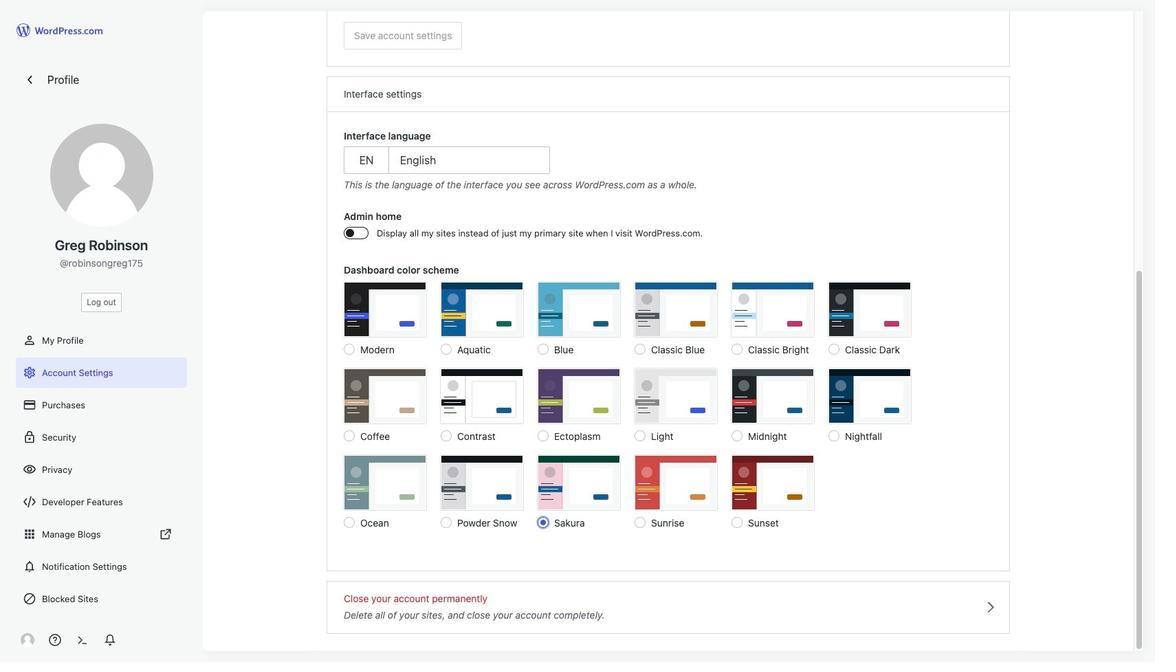 Task type: locate. For each thing, give the bounding box(es) containing it.
sakura image
[[538, 455, 620, 510]]

credit_card image
[[23, 398, 36, 412]]

group
[[344, 129, 993, 192], [344, 209, 993, 249], [344, 262, 993, 540]]

midnight image
[[732, 368, 814, 423]]

2 vertical spatial group
[[344, 262, 993, 540]]

sunset image
[[732, 455, 814, 510]]

0 vertical spatial greg robinson image
[[50, 124, 153, 227]]

lock image
[[23, 430, 36, 444]]

2 group from the top
[[344, 209, 993, 249]]

1 vertical spatial group
[[344, 209, 993, 249]]

None radio
[[441, 343, 452, 354], [732, 343, 743, 354], [828, 343, 839, 354], [344, 430, 355, 441], [538, 430, 549, 441], [635, 430, 646, 441], [344, 517, 355, 528], [441, 517, 452, 528], [635, 517, 646, 528], [732, 517, 743, 528], [441, 343, 452, 354], [732, 343, 743, 354], [828, 343, 839, 354], [344, 430, 355, 441], [538, 430, 549, 441], [635, 430, 646, 441], [344, 517, 355, 528], [441, 517, 452, 528], [635, 517, 646, 528], [732, 517, 743, 528]]

main content
[[311, 0, 1026, 651]]

3 group from the top
[[344, 262, 993, 540]]

notifications image
[[23, 560, 36, 573]]

ectoplasm image
[[538, 368, 620, 423]]

greg robinson image
[[50, 124, 153, 227], [21, 633, 34, 647]]

block image
[[23, 592, 36, 606]]

None radio
[[344, 343, 355, 354], [538, 343, 549, 354], [635, 343, 646, 354], [441, 430, 452, 441], [732, 430, 743, 441], [828, 430, 839, 441], [538, 517, 549, 528], [344, 343, 355, 354], [538, 343, 549, 354], [635, 343, 646, 354], [441, 430, 452, 441], [732, 430, 743, 441], [828, 430, 839, 441], [538, 517, 549, 528]]

1 vertical spatial greg robinson image
[[21, 633, 34, 647]]

0 horizontal spatial greg robinson image
[[21, 633, 34, 647]]

visibility image
[[23, 463, 36, 476]]

settings image
[[23, 366, 36, 380]]

powder snow image
[[441, 455, 523, 510]]

0 vertical spatial group
[[344, 129, 993, 192]]

light image
[[635, 368, 717, 423]]



Task type: vqa. For each thing, say whether or not it's contained in the screenshot.
Big iPhone/iPad Update Now Available image
no



Task type: describe. For each thing, give the bounding box(es) containing it.
blue image
[[538, 282, 620, 337]]

contrast image
[[441, 368, 523, 423]]

sunrise image
[[635, 455, 717, 510]]

modern image
[[344, 282, 426, 337]]

person image
[[23, 333, 36, 347]]

1 group from the top
[[344, 129, 993, 192]]

coffee image
[[344, 368, 426, 423]]

ocean image
[[344, 455, 426, 510]]

1 horizontal spatial greg robinson image
[[50, 124, 153, 227]]

classic blue image
[[635, 282, 717, 337]]

nightfall image
[[828, 368, 911, 423]]

aquatic image
[[441, 282, 523, 337]]

classic bright image
[[732, 282, 814, 337]]

apps image
[[23, 527, 36, 541]]

classic dark image
[[828, 282, 911, 337]]



